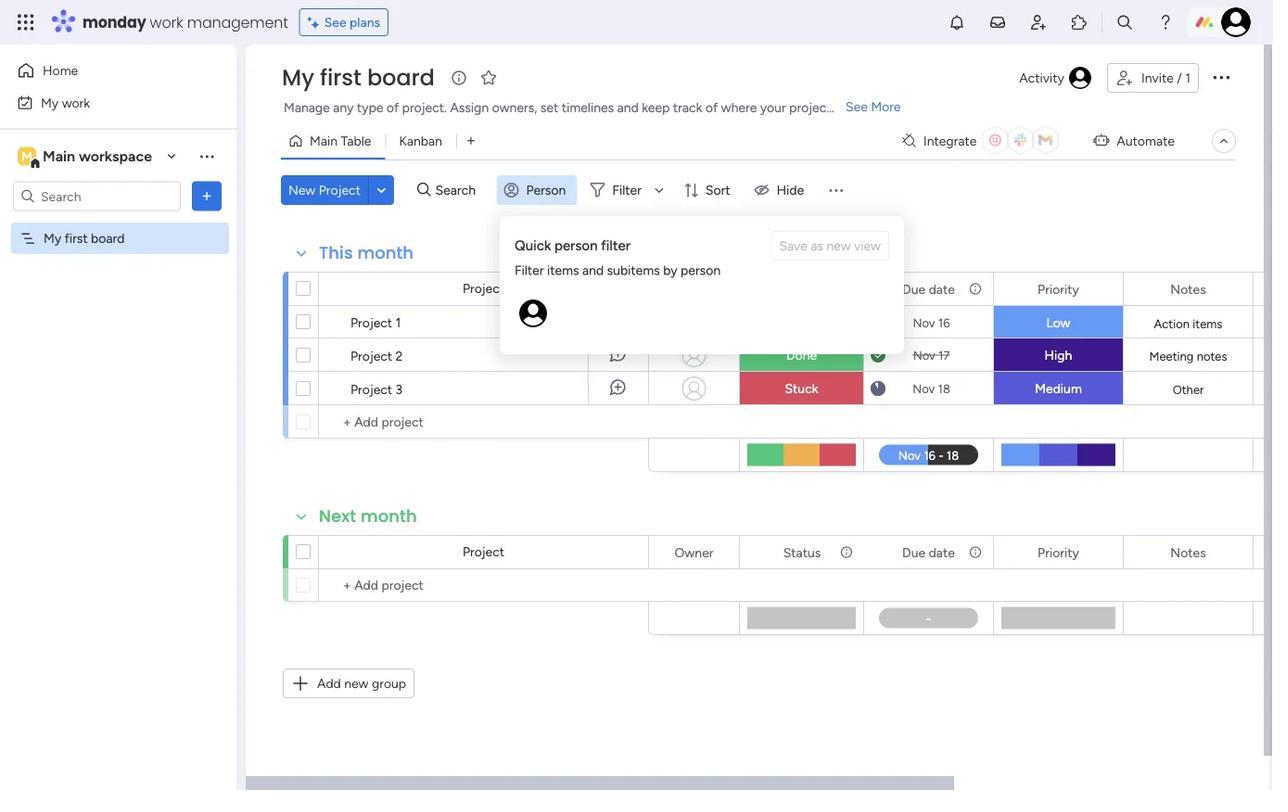 Task type: locate. For each thing, give the bounding box(es) containing it.
0 vertical spatial my first board
[[282, 62, 435, 93]]

1 vertical spatial my first board
[[44, 231, 125, 246]]

filter
[[613, 182, 642, 198], [515, 263, 544, 278]]

17
[[939, 348, 950, 363]]

main
[[310, 133, 338, 149], [43, 147, 75, 165]]

due
[[903, 281, 926, 297], [903, 545, 926, 560]]

first
[[320, 62, 362, 93], [65, 231, 88, 246]]

search everything image
[[1116, 13, 1135, 32]]

hide
[[777, 182, 804, 198]]

home button
[[11, 56, 199, 85]]

1 vertical spatial my
[[41, 95, 59, 110]]

person
[[555, 237, 598, 254], [681, 263, 721, 278]]

options image
[[1211, 66, 1233, 88]]

1 notes field from the top
[[1166, 279, 1211, 299]]

1 priority field from the top
[[1034, 279, 1084, 299]]

see inside see plans button
[[324, 14, 347, 30]]

new
[[288, 182, 316, 198]]

month inside field
[[357, 241, 414, 265]]

nov for project 3
[[913, 381, 935, 396]]

0 horizontal spatial person
[[555, 237, 598, 254]]

sort
[[706, 182, 731, 198]]

filter for filter
[[613, 182, 642, 198]]

0 horizontal spatial filter
[[515, 263, 544, 278]]

first inside list box
[[65, 231, 88, 246]]

first up any
[[320, 62, 362, 93]]

filter inside popup button
[[613, 182, 642, 198]]

my first board
[[282, 62, 435, 93], [44, 231, 125, 246]]

items
[[547, 263, 579, 278], [1193, 316, 1223, 331]]

0 vertical spatial notes
[[1171, 281, 1207, 297]]

work
[[150, 12, 183, 32], [62, 95, 90, 110]]

invite / 1
[[1142, 70, 1191, 86]]

0 vertical spatial owner field
[[670, 279, 718, 299]]

2 priority field from the top
[[1034, 542, 1084, 563]]

0 horizontal spatial board
[[91, 231, 125, 246]]

dapulse integrations image
[[903, 134, 916, 148]]

my
[[282, 62, 314, 93], [41, 95, 59, 110], [44, 231, 61, 246]]

see left plans
[[324, 14, 347, 30]]

2 priority from the top
[[1038, 545, 1080, 560]]

0 vertical spatial person
[[555, 237, 598, 254]]

my down home
[[41, 95, 59, 110]]

1 horizontal spatial items
[[1193, 316, 1223, 331]]

main workspace
[[43, 147, 152, 165]]

select product image
[[17, 13, 35, 32]]

1 priority from the top
[[1038, 281, 1080, 297]]

management
[[187, 12, 288, 32]]

home
[[43, 63, 78, 78]]

main right workspace "image"
[[43, 147, 75, 165]]

filter items and subitems by person
[[515, 263, 721, 278]]

see
[[324, 14, 347, 30], [846, 99, 868, 115]]

main inside workspace selection element
[[43, 147, 75, 165]]

0 vertical spatial and
[[617, 100, 639, 115]]

done
[[787, 347, 817, 363]]

Due date field
[[898, 279, 960, 299], [898, 542, 960, 563]]

1 up 2
[[396, 314, 401, 330]]

Status field
[[779, 542, 826, 563]]

see inside see more link
[[846, 99, 868, 115]]

0 vertical spatial notes field
[[1166, 279, 1211, 299]]

1 vertical spatial filter
[[515, 263, 544, 278]]

1 vertical spatial board
[[91, 231, 125, 246]]

nov left 17
[[913, 348, 936, 363]]

+ Add project text field
[[328, 411, 640, 433], [328, 574, 640, 596]]

2 of from the left
[[706, 100, 718, 115]]

board down search in workspace field on the top left
[[91, 231, 125, 246]]

my first board down search in workspace field on the top left
[[44, 231, 125, 246]]

month
[[357, 241, 414, 265], [361, 505, 417, 528]]

0 vertical spatial owner
[[675, 281, 714, 297]]

2 due date field from the top
[[898, 542, 960, 563]]

board
[[367, 62, 435, 93], [91, 231, 125, 246]]

month right this
[[357, 241, 414, 265]]

2 vertical spatial nov
[[913, 381, 935, 396]]

apps image
[[1070, 13, 1089, 32]]

1 vertical spatial date
[[929, 545, 955, 560]]

1 vertical spatial due date field
[[898, 542, 960, 563]]

0 vertical spatial nov
[[913, 315, 936, 330]]

1 horizontal spatial main
[[310, 133, 338, 149]]

main for main table
[[310, 133, 338, 149]]

meeting notes
[[1150, 349, 1228, 364]]

2 due date from the top
[[903, 545, 955, 560]]

person right by
[[681, 263, 721, 278]]

items down quick person filter
[[547, 263, 579, 278]]

1 inside button
[[1186, 70, 1191, 86]]

1 horizontal spatial person
[[681, 263, 721, 278]]

1 horizontal spatial work
[[150, 12, 183, 32]]

stuck
[[785, 381, 819, 397]]

project 2
[[351, 348, 403, 364]]

16
[[939, 315, 950, 330]]

Search field
[[431, 177, 487, 203]]

Notes field
[[1166, 279, 1211, 299], [1166, 542, 1211, 563]]

1 owner from the top
[[675, 281, 714, 297]]

owner
[[675, 281, 714, 297], [675, 545, 714, 560]]

0 vertical spatial work
[[150, 12, 183, 32]]

first down search in workspace field on the top left
[[65, 231, 88, 246]]

filter button
[[583, 175, 671, 205]]

main inside button
[[310, 133, 338, 149]]

timelines
[[562, 100, 614, 115]]

notes
[[1171, 281, 1207, 297], [1171, 545, 1207, 560]]

1 vertical spatial + add project text field
[[328, 574, 640, 596]]

add new group button
[[283, 669, 415, 699]]

and down quick person filter
[[583, 263, 604, 278]]

0 horizontal spatial of
[[387, 100, 399, 115]]

main for main workspace
[[43, 147, 75, 165]]

autopilot image
[[1094, 128, 1110, 152]]

invite / 1 button
[[1108, 63, 1199, 93]]

1 horizontal spatial board
[[367, 62, 435, 93]]

work for monday
[[150, 12, 183, 32]]

add to favorites image
[[479, 68, 498, 87]]

priority for second priority field from the bottom
[[1038, 281, 1080, 297]]

add new group
[[317, 676, 406, 692]]

2 due from the top
[[903, 545, 926, 560]]

work down home
[[62, 95, 90, 110]]

0 vertical spatial filter
[[613, 182, 642, 198]]

Priority field
[[1034, 279, 1084, 299], [1034, 542, 1084, 563]]

month right next at the bottom left of the page
[[361, 505, 417, 528]]

my first board up type
[[282, 62, 435, 93]]

1 vertical spatial due
[[903, 545, 926, 560]]

my up manage
[[282, 62, 314, 93]]

0 vertical spatial due date
[[903, 281, 955, 297]]

see left more
[[846, 99, 868, 115]]

0 vertical spatial priority
[[1038, 281, 1080, 297]]

My first board field
[[277, 62, 440, 93]]

0 horizontal spatial my first board
[[44, 231, 125, 246]]

date
[[929, 281, 955, 297], [929, 545, 955, 560]]

nov 16
[[913, 315, 950, 330]]

workspace
[[79, 147, 152, 165]]

add view image
[[467, 134, 475, 148]]

month inside field
[[361, 505, 417, 528]]

collapse board header image
[[1217, 134, 1232, 148]]

nov left 18
[[913, 381, 935, 396]]

high
[[1045, 347, 1073, 363]]

1 horizontal spatial 1
[[1186, 70, 1191, 86]]

and left keep at the top right
[[617, 100, 639, 115]]

of right type
[[387, 100, 399, 115]]

0 horizontal spatial and
[[583, 263, 604, 278]]

next month
[[319, 505, 417, 528]]

items up notes
[[1193, 316, 1223, 331]]

0 vertical spatial items
[[547, 263, 579, 278]]

1 horizontal spatial see
[[846, 99, 868, 115]]

my first board list box
[[0, 219, 237, 505]]

monday work management
[[83, 12, 288, 32]]

3 nov from the top
[[913, 381, 935, 396]]

help image
[[1157, 13, 1175, 32]]

workspace selection element
[[18, 145, 155, 169]]

due date
[[903, 281, 955, 297], [903, 545, 955, 560]]

manage
[[284, 100, 330, 115]]

nov
[[913, 315, 936, 330], [913, 348, 936, 363], [913, 381, 935, 396]]

0 vertical spatial date
[[929, 281, 955, 297]]

1 vertical spatial owner
[[675, 545, 714, 560]]

and
[[617, 100, 639, 115], [583, 263, 604, 278]]

0 vertical spatial due
[[903, 281, 926, 297]]

of right track
[[706, 100, 718, 115]]

hide button
[[747, 175, 816, 205]]

1 vertical spatial priority field
[[1034, 542, 1084, 563]]

2 notes field from the top
[[1166, 542, 1211, 563]]

0 vertical spatial board
[[367, 62, 435, 93]]

1 date from the top
[[929, 281, 955, 297]]

0 vertical spatial + add project text field
[[328, 411, 640, 433]]

column information image
[[968, 282, 983, 296], [840, 545, 854, 560], [968, 545, 983, 560]]

work right monday
[[150, 12, 183, 32]]

0 horizontal spatial work
[[62, 95, 90, 110]]

1 due date from the top
[[903, 281, 955, 297]]

filter
[[601, 237, 631, 254]]

option
[[0, 222, 237, 225]]

priority for first priority field from the bottom of the page
[[1038, 545, 1080, 560]]

nov 18
[[913, 381, 951, 396]]

1 right /
[[1186, 70, 1191, 86]]

2 nov from the top
[[913, 348, 936, 363]]

1 owner field from the top
[[670, 279, 718, 299]]

2 vertical spatial my
[[44, 231, 61, 246]]

column information image for 1st the due date field from the bottom of the page
[[968, 545, 983, 560]]

main left table
[[310, 133, 338, 149]]

1 vertical spatial 1
[[396, 314, 401, 330]]

1 vertical spatial nov
[[913, 348, 936, 363]]

Owner field
[[670, 279, 718, 299], [670, 542, 718, 563]]

m
[[21, 148, 32, 164]]

1 horizontal spatial filter
[[613, 182, 642, 198]]

0 horizontal spatial first
[[65, 231, 88, 246]]

my down search in workspace field on the top left
[[44, 231, 61, 246]]

filter down quick
[[515, 263, 544, 278]]

kanban
[[399, 133, 442, 149]]

board up project.
[[367, 62, 435, 93]]

date for 1st the due date field from the bottom of the page
[[929, 545, 955, 560]]

1 vertical spatial notes
[[1171, 545, 1207, 560]]

automate
[[1117, 133, 1175, 149]]

due date for 1st the due date field from the bottom of the page
[[903, 545, 955, 560]]

person left filter
[[555, 237, 598, 254]]

new
[[344, 676, 369, 692]]

group
[[372, 676, 406, 692]]

0 horizontal spatial see
[[324, 14, 347, 30]]

0 vertical spatial due date field
[[898, 279, 960, 299]]

1 vertical spatial month
[[361, 505, 417, 528]]

1 vertical spatial priority
[[1038, 545, 1080, 560]]

1 + add project text field from the top
[[328, 411, 640, 433]]

v2 done deadline image
[[871, 346, 886, 364]]

2 date from the top
[[929, 545, 955, 560]]

1 horizontal spatial of
[[706, 100, 718, 115]]

1 vertical spatial first
[[65, 231, 88, 246]]

integrate
[[924, 133, 977, 149]]

2 notes from the top
[[1171, 545, 1207, 560]]

nov left 16
[[913, 315, 936, 330]]

1 vertical spatial notes field
[[1166, 542, 1211, 563]]

stands.
[[835, 100, 876, 115]]

0 horizontal spatial main
[[43, 147, 75, 165]]

1 vertical spatial see
[[846, 99, 868, 115]]

project
[[319, 182, 361, 198], [463, 281, 505, 296], [351, 314, 393, 330], [351, 348, 393, 364], [351, 381, 393, 397], [463, 544, 505, 560]]

0 vertical spatial month
[[357, 241, 414, 265]]

filter left the "arrow down" icon
[[613, 182, 642, 198]]

kanban button
[[385, 126, 456, 156]]

menu image
[[827, 181, 845, 199]]

1 vertical spatial items
[[1193, 316, 1223, 331]]

0 vertical spatial first
[[320, 62, 362, 93]]

1 vertical spatial due date
[[903, 545, 955, 560]]

0 vertical spatial priority field
[[1034, 279, 1084, 299]]

1 vertical spatial work
[[62, 95, 90, 110]]

0 vertical spatial see
[[324, 14, 347, 30]]

1 due date field from the top
[[898, 279, 960, 299]]

0 horizontal spatial items
[[547, 263, 579, 278]]

next
[[319, 505, 356, 528]]

1 due from the top
[[903, 281, 926, 297]]

work inside button
[[62, 95, 90, 110]]

0 vertical spatial 1
[[1186, 70, 1191, 86]]

table
[[341, 133, 371, 149]]

1 vertical spatial owner field
[[670, 542, 718, 563]]

person
[[526, 182, 566, 198]]

filter for filter items and subitems by person
[[515, 263, 544, 278]]



Task type: vqa. For each thing, say whether or not it's contained in the screenshot.
2023
no



Task type: describe. For each thing, give the bounding box(es) containing it.
invite
[[1142, 70, 1174, 86]]

main table
[[310, 133, 371, 149]]

column information image for 1st the due date field from the top
[[968, 282, 983, 296]]

add
[[317, 676, 341, 692]]

3
[[396, 381, 403, 397]]

This month field
[[314, 241, 418, 265]]

your
[[761, 100, 786, 115]]

action
[[1155, 316, 1190, 331]]

project
[[790, 100, 832, 115]]

Next month field
[[314, 505, 422, 529]]

inbox image
[[989, 13, 1007, 32]]

date for 1st the due date field from the top
[[929, 281, 955, 297]]

this
[[319, 241, 353, 265]]

activity button
[[1012, 63, 1100, 93]]

medium
[[1035, 381, 1082, 397]]

owners,
[[492, 100, 538, 115]]

my work button
[[11, 88, 199, 117]]

type
[[357, 100, 384, 115]]

status
[[784, 545, 821, 560]]

my inside button
[[41, 95, 59, 110]]

set
[[541, 100, 559, 115]]

1 horizontal spatial and
[[617, 100, 639, 115]]

1 vertical spatial person
[[681, 263, 721, 278]]

notes
[[1197, 349, 1228, 364]]

project inside 'button'
[[319, 182, 361, 198]]

nov 17
[[913, 348, 950, 363]]

column information image for status field
[[840, 545, 854, 560]]

1 horizontal spatial my first board
[[282, 62, 435, 93]]

0 horizontal spatial 1
[[396, 314, 401, 330]]

my inside list box
[[44, 231, 61, 246]]

month for this month
[[357, 241, 414, 265]]

sort button
[[676, 175, 742, 205]]

see plans
[[324, 14, 380, 30]]

nov for project 2
[[913, 348, 936, 363]]

workspace image
[[18, 146, 36, 167]]

items for filter
[[547, 263, 579, 278]]

any
[[333, 100, 354, 115]]

low
[[1047, 315, 1071, 331]]

angle down image
[[377, 183, 386, 197]]

due date for 1st the due date field from the top
[[903, 281, 955, 297]]

18
[[938, 381, 951, 396]]

person button
[[497, 175, 577, 205]]

main table button
[[281, 126, 385, 156]]

options image
[[198, 187, 216, 205]]

my first board inside list box
[[44, 231, 125, 246]]

monday
[[83, 12, 146, 32]]

keep
[[642, 100, 670, 115]]

2
[[396, 348, 403, 364]]

see more link
[[844, 97, 903, 116]]

1 nov from the top
[[913, 315, 936, 330]]

2 owner from the top
[[675, 545, 714, 560]]

2 owner field from the top
[[670, 542, 718, 563]]

plans
[[350, 14, 380, 30]]

project 3
[[351, 381, 403, 397]]

more
[[871, 99, 901, 115]]

by
[[663, 263, 678, 278]]

project.
[[402, 100, 447, 115]]

board inside my first board list box
[[91, 231, 125, 246]]

see more
[[846, 99, 901, 115]]

1 notes from the top
[[1171, 281, 1207, 297]]

action items
[[1155, 316, 1223, 331]]

Search in workspace field
[[39, 186, 155, 207]]

/
[[1177, 70, 1183, 86]]

0 vertical spatial my
[[282, 62, 314, 93]]

new project button
[[281, 175, 368, 205]]

invite members image
[[1030, 13, 1048, 32]]

track
[[673, 100, 703, 115]]

subitems
[[607, 263, 660, 278]]

due for 1st the due date field from the top
[[903, 281, 926, 297]]

see for see plans
[[324, 14, 347, 30]]

see for see more
[[846, 99, 868, 115]]

my work
[[41, 95, 90, 110]]

arrow down image
[[648, 179, 671, 201]]

this month
[[319, 241, 414, 265]]

workspace options image
[[198, 147, 216, 165]]

month for next month
[[361, 505, 417, 528]]

1 of from the left
[[387, 100, 399, 115]]

due for 1st the due date field from the bottom of the page
[[903, 545, 926, 560]]

1 vertical spatial and
[[583, 263, 604, 278]]

items for action
[[1193, 316, 1223, 331]]

notifications image
[[948, 13, 967, 32]]

assign
[[450, 100, 489, 115]]

john smith image
[[1222, 7, 1251, 37]]

new project
[[288, 182, 361, 198]]

quick
[[515, 237, 551, 254]]

1 horizontal spatial first
[[320, 62, 362, 93]]

manage any type of project. assign owners, set timelines and keep track of where your project stands.
[[284, 100, 876, 115]]

v2 search image
[[417, 180, 431, 201]]

see plans button
[[299, 8, 389, 36]]

other
[[1173, 382, 1204, 397]]

where
[[721, 100, 757, 115]]

show board description image
[[448, 69, 470, 87]]

meeting
[[1150, 349, 1194, 364]]

work for my
[[62, 95, 90, 110]]

project 1
[[351, 314, 401, 330]]

quick person filter
[[515, 237, 631, 254]]

activity
[[1020, 70, 1065, 86]]

2 + add project text field from the top
[[328, 574, 640, 596]]



